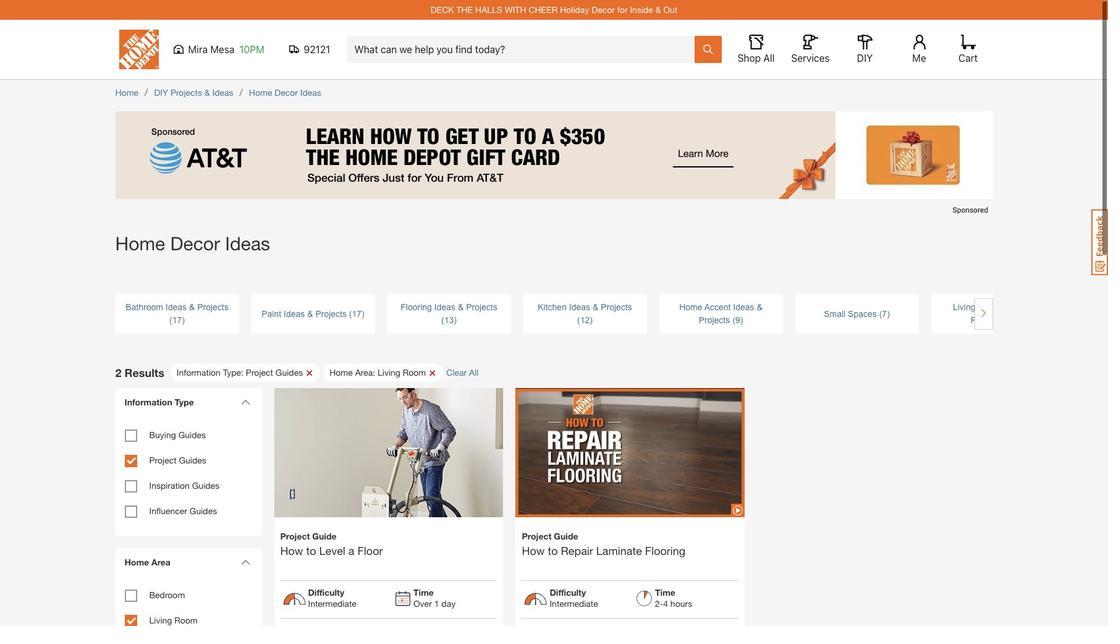 Task type: vqa. For each thing, say whether or not it's contained in the screenshot.
More Delivery Methods In Checkout
no



Task type: locate. For each thing, give the bounding box(es) containing it.
living inside button
[[378, 367, 400, 378]]

shop all button
[[736, 35, 776, 64]]

guide up 'level'
[[312, 531, 337, 541]]

1 guide from the left
[[312, 531, 337, 541]]

guide
[[312, 531, 337, 541], [554, 531, 578, 541]]

1 horizontal spatial time
[[655, 587, 676, 598]]

12
[[580, 315, 590, 325]]

to inside project guide how to repair laminate flooring
[[548, 544, 558, 557]]

1 vertical spatial decor
[[275, 87, 298, 98]]

with
[[505, 4, 526, 15]]

time up the over
[[414, 587, 434, 598]]

a
[[348, 544, 354, 557]]

1 intermediate from the left
[[308, 598, 357, 609]]

0 vertical spatial all
[[764, 53, 775, 64]]

intermediate down repair
[[550, 598, 598, 609]]

92121
[[304, 44, 330, 55]]

( for paint ideas & projects
[[349, 309, 352, 319]]

information up information type "button"
[[177, 367, 221, 378]]

0 horizontal spatial time
[[414, 587, 434, 598]]

time for flooring
[[655, 587, 676, 598]]

0 horizontal spatial guide
[[312, 531, 337, 541]]

guides
[[276, 367, 303, 378], [178, 430, 206, 440], [179, 455, 206, 465], [192, 480, 219, 491], [190, 506, 217, 516]]

out
[[663, 4, 678, 15]]

0 horizontal spatial all
[[469, 367, 479, 378]]

( inside bathroom ideas & projects ( 17 )
[[169, 315, 172, 325]]

17 inside bathroom ideas & projects ( 17 )
[[172, 315, 182, 325]]

) inside kitchen ideas & projects ( 12 )
[[590, 315, 593, 325]]

to left 'level'
[[306, 544, 316, 557]]

how left 'level'
[[280, 544, 303, 557]]

living
[[378, 367, 400, 378], [149, 615, 172, 626]]

projects inside kitchen ideas & projects ( 12 )
[[601, 302, 632, 312]]

diy button
[[845, 35, 885, 64]]

intermediate for level
[[308, 598, 357, 609]]

room
[[403, 367, 426, 378], [174, 615, 198, 626]]

guides for inspiration guides
[[192, 480, 219, 491]]

clear all button
[[446, 367, 488, 378]]

( inside flooring ideas & projects ( 13 )
[[441, 315, 444, 325]]

)
[[362, 309, 365, 319], [887, 309, 890, 319], [182, 315, 185, 325], [454, 315, 457, 325], [590, 315, 593, 325], [740, 315, 743, 325]]

92121 button
[[289, 43, 332, 56]]

inspiration guides
[[149, 480, 219, 491]]

1 horizontal spatial living
[[378, 367, 400, 378]]

guides for project guides
[[179, 455, 206, 465]]

guide inside project guide how to level a floor
[[312, 531, 337, 541]]

kitchen ideas & projects ( 12 )
[[538, 302, 632, 325]]

how for how to level a floor
[[280, 544, 303, 557]]

all inside button
[[764, 53, 775, 64]]

guides right type:
[[276, 367, 303, 378]]

1 horizontal spatial diy
[[857, 53, 873, 64]]

information down "result" at the left
[[125, 397, 172, 407]]

how
[[280, 544, 303, 557], [522, 544, 545, 557]]

difficulty down 'level'
[[308, 587, 344, 598]]

projects
[[171, 87, 202, 98], [197, 302, 229, 312], [466, 302, 497, 312], [601, 302, 632, 312], [315, 309, 347, 319], [699, 315, 730, 325], [971, 315, 1002, 325]]

caret icon image
[[241, 399, 250, 405], [241, 559, 250, 565]]

intermediate down 'level'
[[308, 598, 357, 609]]

(
[[349, 309, 352, 319], [879, 309, 882, 319], [169, 315, 172, 325], [441, 315, 444, 325], [577, 315, 580, 325], [733, 315, 735, 325]]

information inside "button"
[[125, 397, 172, 407]]

decor
[[592, 4, 615, 15], [275, 87, 298, 98], [170, 232, 220, 254]]

project inside button
[[246, 367, 273, 378]]

information for information type: project guides
[[177, 367, 221, 378]]

0 horizontal spatial difficulty intermediate
[[308, 587, 357, 609]]

project for project guide how to level a floor
[[280, 531, 310, 541]]

) for paint ideas & projects ( 17 )
[[362, 309, 365, 319]]

difficulty for level
[[308, 587, 344, 598]]

0 horizontal spatial flooring
[[401, 302, 432, 312]]

information type button
[[118, 388, 254, 416]]

diy for diy
[[857, 53, 873, 64]]

diy inside button
[[857, 53, 873, 64]]

& inside living room ideas & projects
[[1027, 302, 1033, 312]]

clear all
[[446, 367, 479, 378]]

living room
[[149, 615, 198, 626]]

deck
[[431, 4, 454, 15]]

0 horizontal spatial room
[[174, 615, 198, 626]]

bathroom ideas & projects ( 17 )
[[126, 302, 229, 325]]

caret icon image inside home area button
[[241, 559, 250, 565]]

1 horizontal spatial flooring
[[645, 544, 686, 557]]

guides for buying guides
[[178, 430, 206, 440]]

2 intermediate from the left
[[550, 598, 598, 609]]

room
[[978, 302, 1001, 312]]

how to level a floor image
[[274, 367, 503, 596]]

1 vertical spatial all
[[469, 367, 479, 378]]

0 horizontal spatial to
[[306, 544, 316, 557]]

all for clear all
[[469, 367, 479, 378]]

information
[[177, 367, 221, 378], [125, 397, 172, 407]]

& inside bathroom ideas & projects ( 17 )
[[189, 302, 195, 312]]

information type
[[125, 397, 194, 407]]

1
[[434, 598, 439, 609]]

time inside time over 1 day
[[414, 587, 434, 598]]

all
[[764, 53, 775, 64], [469, 367, 479, 378]]

mesa
[[210, 44, 234, 55]]

2 caret icon image from the top
[[241, 559, 250, 565]]

0 horizontal spatial information
[[125, 397, 172, 407]]

guides up the 'project guides'
[[178, 430, 206, 440]]

0 horizontal spatial 17
[[172, 315, 182, 325]]

living room ideas & projects
[[953, 302, 1033, 325]]

to
[[306, 544, 316, 557], [548, 544, 558, 557]]

1 caret icon image from the top
[[241, 399, 250, 405]]

to left repair
[[548, 544, 558, 557]]

how for how to repair laminate flooring
[[522, 544, 545, 557]]

1 horizontal spatial how
[[522, 544, 545, 557]]

0 vertical spatial caret icon image
[[241, 399, 250, 405]]

1 difficulty intermediate from the left
[[308, 587, 357, 609]]

time for floor
[[414, 587, 434, 598]]

ideas inside the home accent ideas & projects
[[733, 302, 754, 312]]

the
[[456, 4, 473, 15]]

time inside "time 2-4 hours"
[[655, 587, 676, 598]]

how inside project guide how to repair laminate flooring
[[522, 544, 545, 557]]

accent
[[704, 302, 731, 312]]

time up 4
[[655, 587, 676, 598]]

2 time from the left
[[655, 587, 676, 598]]

guide inside project guide how to repair laminate flooring
[[554, 531, 578, 541]]

all right shop
[[764, 53, 775, 64]]

guides down inspiration guides at bottom left
[[190, 506, 217, 516]]

0 vertical spatial diy
[[857, 53, 873, 64]]

laminate
[[596, 544, 642, 557]]

diy
[[857, 53, 873, 64], [154, 87, 168, 98]]

guides up influencer guides
[[192, 480, 219, 491]]

17
[[352, 309, 362, 319], [172, 315, 182, 325]]

over
[[414, 598, 432, 609]]

diy right home link
[[154, 87, 168, 98]]

home inside the home accent ideas & projects
[[679, 302, 703, 312]]

how inside project guide how to level a floor
[[280, 544, 303, 557]]

ideas inside kitchen ideas & projects ( 12 )
[[569, 302, 590, 312]]

living right area:
[[378, 367, 400, 378]]

0 horizontal spatial intermediate
[[308, 598, 357, 609]]

home link
[[115, 87, 139, 98]]

feedback link image
[[1092, 209, 1108, 276]]

) inside flooring ideas & projects ( 13 )
[[454, 315, 457, 325]]

) inside bathroom ideas & projects ( 17 )
[[182, 315, 185, 325]]

all for shop all
[[764, 53, 775, 64]]

ideas inside flooring ideas & projects ( 13 )
[[434, 302, 456, 312]]

projects inside living room ideas & projects
[[971, 315, 1002, 325]]

2 difficulty intermediate from the left
[[550, 587, 598, 609]]

1 horizontal spatial information
[[177, 367, 221, 378]]

1 horizontal spatial guide
[[554, 531, 578, 541]]

holiday
[[560, 4, 589, 15]]

1 time from the left
[[414, 587, 434, 598]]

time
[[414, 587, 434, 598], [655, 587, 676, 598]]

home area: living room button
[[323, 363, 443, 382]]

1 vertical spatial diy
[[154, 87, 168, 98]]

1 horizontal spatial difficulty
[[550, 587, 586, 598]]

17 for paint ideas & projects ( 17 )
[[352, 309, 362, 319]]

room inside button
[[403, 367, 426, 378]]

1 horizontal spatial room
[[403, 367, 426, 378]]

guides up inspiration guides at bottom left
[[179, 455, 206, 465]]

buying
[[149, 430, 176, 440]]

project inside project guide how to repair laminate flooring
[[522, 531, 552, 541]]

0 vertical spatial room
[[403, 367, 426, 378]]

guide up repair
[[554, 531, 578, 541]]

0 horizontal spatial decor
[[170, 232, 220, 254]]

information type: project guides button
[[171, 363, 320, 382]]

0 horizontal spatial how
[[280, 544, 303, 557]]

home decor ideas
[[249, 87, 321, 98], [115, 232, 270, 254]]

paint
[[262, 309, 281, 319]]

( inside kitchen ideas & projects ( 12 )
[[577, 315, 580, 325]]

repair
[[561, 544, 593, 557]]

the home depot logo image
[[119, 30, 159, 69]]

1 horizontal spatial intermediate
[[550, 598, 598, 609]]

1 how from the left
[[280, 544, 303, 557]]

deck the halls with cheer holiday decor for inside & out
[[431, 4, 678, 15]]

2-
[[655, 598, 663, 609]]

flooring inside project guide how to repair laminate flooring
[[645, 544, 686, 557]]

1 difficulty from the left
[[308, 587, 344, 598]]

0 vertical spatial flooring
[[401, 302, 432, 312]]

guides for influencer guides
[[190, 506, 217, 516]]

caret icon image inside information type "button"
[[241, 399, 250, 405]]

2 how from the left
[[522, 544, 545, 557]]

1 horizontal spatial all
[[764, 53, 775, 64]]

2 to from the left
[[548, 544, 558, 557]]

room left clear
[[403, 367, 426, 378]]

living room ideas & projects link
[[931, 301, 1055, 327]]

information inside button
[[177, 367, 221, 378]]

2 difficulty from the left
[[550, 587, 586, 598]]

difficulty intermediate down repair
[[550, 587, 598, 609]]

intermediate
[[308, 598, 357, 609], [550, 598, 598, 609]]

for
[[617, 4, 628, 15]]

0 vertical spatial decor
[[592, 4, 615, 15]]

0 horizontal spatial diy
[[154, 87, 168, 98]]

1 horizontal spatial 17
[[352, 309, 362, 319]]

1 vertical spatial home decor ideas
[[115, 232, 270, 254]]

to for level
[[306, 544, 316, 557]]

home
[[115, 87, 139, 98], [249, 87, 272, 98], [115, 232, 165, 254], [679, 302, 703, 312], [330, 367, 353, 378], [125, 557, 149, 567]]

guides inside information type: project guides button
[[276, 367, 303, 378]]

how left repair
[[522, 544, 545, 557]]

cart
[[959, 53, 978, 64]]

project inside project guide how to level a floor
[[280, 531, 310, 541]]

home area
[[125, 557, 171, 567]]

kitchen
[[538, 302, 567, 312]]

home area button
[[118, 548, 254, 576]]

1 vertical spatial information
[[125, 397, 172, 407]]

0 vertical spatial information
[[177, 367, 221, 378]]

room down bedroom
[[174, 615, 198, 626]]

1 vertical spatial flooring
[[645, 544, 686, 557]]

ideas
[[212, 87, 233, 98], [300, 87, 321, 98], [225, 232, 270, 254], [166, 302, 187, 312], [434, 302, 456, 312], [569, 302, 590, 312], [733, 302, 754, 312], [1004, 302, 1025, 312], [284, 309, 305, 319]]

) for bathroom ideas & projects ( 17 )
[[182, 315, 185, 325]]

all right clear
[[469, 367, 479, 378]]

0 vertical spatial home decor ideas
[[249, 87, 321, 98]]

( for bathroom ideas & projects
[[169, 315, 172, 325]]

0 vertical spatial living
[[378, 367, 400, 378]]

0 horizontal spatial difficulty
[[308, 587, 344, 598]]

&
[[656, 4, 661, 15], [204, 87, 210, 98], [189, 302, 195, 312], [458, 302, 464, 312], [593, 302, 599, 312], [757, 302, 763, 312], [1027, 302, 1033, 312], [307, 309, 313, 319]]

2
[[115, 366, 121, 379]]

shop
[[738, 53, 761, 64]]

1 to from the left
[[306, 544, 316, 557]]

difficulty intermediate
[[308, 587, 357, 609], [550, 587, 598, 609]]

diy right services
[[857, 53, 873, 64]]

difficulty intermediate down 'level'
[[308, 587, 357, 609]]

1 vertical spatial caret icon image
[[241, 559, 250, 565]]

difficulty for repair
[[550, 587, 586, 598]]

difficulty down repair
[[550, 587, 586, 598]]

1 vertical spatial living
[[149, 615, 172, 626]]

to inside project guide how to level a floor
[[306, 544, 316, 557]]

advertisement region
[[115, 111, 993, 219]]

paint ideas & projects ( 17 )
[[262, 309, 365, 319]]

to for repair
[[548, 544, 558, 557]]

1 horizontal spatial to
[[548, 544, 558, 557]]

home decor ideas link
[[249, 87, 321, 98]]

mira mesa 10pm
[[188, 44, 264, 55]]

2 guide from the left
[[554, 531, 578, 541]]

1 horizontal spatial difficulty intermediate
[[550, 587, 598, 609]]

living down bedroom
[[149, 615, 172, 626]]



Task type: describe. For each thing, give the bounding box(es) containing it.
day
[[442, 598, 456, 609]]

deck the halls with cheer holiday decor for inside & out link
[[431, 4, 678, 15]]

small
[[824, 309, 846, 319]]

inside
[[630, 4, 653, 15]]

project guide how to repair laminate flooring
[[522, 531, 686, 557]]

area
[[151, 557, 171, 567]]

project for project guide how to repair laminate flooring
[[522, 531, 552, 541]]

mira
[[188, 44, 208, 55]]

7
[[882, 309, 887, 319]]

services button
[[791, 35, 830, 64]]

& inside kitchen ideas & projects ( 12 )
[[593, 302, 599, 312]]

home area: living room
[[330, 367, 426, 378]]

2 vertical spatial decor
[[170, 232, 220, 254]]

influencer
[[149, 506, 187, 516]]

me
[[912, 53, 926, 64]]

influencer guides
[[149, 506, 217, 516]]

caret icon image for buying guides
[[241, 399, 250, 405]]

s
[[158, 366, 164, 379]]

cart link
[[955, 35, 982, 64]]

0 horizontal spatial living
[[149, 615, 172, 626]]

buying guides
[[149, 430, 206, 440]]

ideas inside bathroom ideas & projects ( 17 )
[[166, 302, 187, 312]]

time over 1 day
[[414, 587, 456, 609]]

2 horizontal spatial decor
[[592, 4, 615, 15]]

( for flooring ideas & projects
[[441, 315, 444, 325]]

13
[[444, 315, 454, 325]]

information type: project guides
[[177, 367, 303, 378]]

home accent ideas & projects
[[679, 302, 763, 325]]

flooring inside flooring ideas & projects ( 13 )
[[401, 302, 432, 312]]

hours
[[671, 598, 692, 609]]

project guides
[[149, 455, 206, 465]]

type:
[[223, 367, 244, 378]]

project guide how to level a floor
[[280, 531, 383, 557]]

clear
[[446, 367, 467, 378]]

2 result s
[[115, 366, 164, 379]]

( for kitchen ideas & projects
[[577, 315, 580, 325]]

9
[[735, 315, 740, 325]]

small spaces ( 7 )
[[824, 309, 890, 319]]

me button
[[900, 35, 939, 64]]

& inside flooring ideas & projects ( 13 )
[[458, 302, 464, 312]]

1 vertical spatial room
[[174, 615, 198, 626]]

how to repair laminate flooring image
[[516, 367, 745, 539]]

difficulty intermediate for repair
[[550, 587, 598, 609]]

home inside button
[[125, 557, 149, 567]]

level
[[319, 544, 345, 557]]

17 for bathroom ideas & projects ( 17 )
[[172, 315, 182, 325]]

cheer
[[529, 4, 558, 15]]

diy projects & ideas link
[[154, 87, 233, 98]]

intermediate for repair
[[550, 598, 598, 609]]

guide for level
[[312, 531, 337, 541]]

time 2-4 hours
[[655, 587, 692, 609]]

projects inside the home accent ideas & projects
[[699, 315, 730, 325]]

inspiration
[[149, 480, 190, 491]]

bathroom
[[126, 302, 163, 312]]

) for kitchen ideas & projects ( 12 )
[[590, 315, 593, 325]]

type
[[175, 397, 194, 407]]

area:
[[355, 367, 375, 378]]

spaces
[[848, 309, 877, 319]]

diy projects & ideas
[[154, 87, 233, 98]]

4
[[663, 598, 668, 609]]

halls
[[475, 4, 502, 15]]

( 9 )
[[730, 315, 743, 325]]

caret icon image for bedroom
[[241, 559, 250, 565]]

& inside the home accent ideas & projects
[[757, 302, 763, 312]]

projects inside bathroom ideas & projects ( 17 )
[[197, 302, 229, 312]]

diy for diy projects & ideas
[[154, 87, 168, 98]]

ideas inside living room ideas & projects
[[1004, 302, 1025, 312]]

guide for repair
[[554, 531, 578, 541]]

1 horizontal spatial decor
[[275, 87, 298, 98]]

flooring ideas & projects ( 13 )
[[401, 302, 497, 325]]

bedroom
[[149, 590, 185, 600]]

) for flooring ideas & projects ( 13 )
[[454, 315, 457, 325]]

services
[[791, 53, 830, 64]]

What can we help you find today? search field
[[354, 36, 694, 62]]

project for project guides
[[149, 455, 177, 465]]

10pm
[[239, 44, 264, 55]]

difficulty intermediate for level
[[308, 587, 357, 609]]

information for information type
[[125, 397, 172, 407]]

home inside button
[[330, 367, 353, 378]]

projects inside flooring ideas & projects ( 13 )
[[466, 302, 497, 312]]

result
[[125, 366, 158, 379]]

shop all
[[738, 53, 775, 64]]

floor
[[358, 544, 383, 557]]

living
[[953, 302, 976, 312]]



